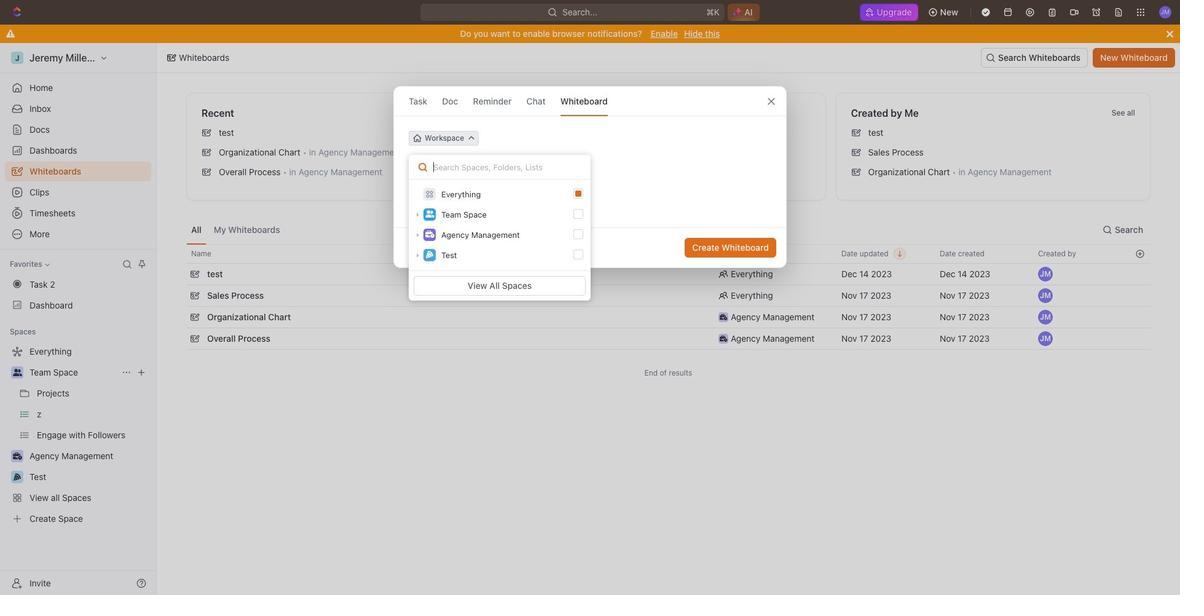 Task type: locate. For each thing, give the bounding box(es) containing it.
business time image inside row
[[720, 314, 728, 320]]

row
[[186, 244, 1151, 264], [186, 262, 1151, 287], [186, 284, 1151, 308], [186, 305, 1151, 330], [186, 327, 1151, 351]]

4 jeremy miller, , element from the top
[[1039, 331, 1053, 346]]

4 row from the top
[[186, 305, 1151, 330]]

business time image up business time image
[[720, 314, 728, 320]]

tab list
[[186, 215, 285, 244]]

table
[[186, 244, 1151, 351]]

2 vertical spatial cell
[[1130, 307, 1151, 328]]

1 cell from the top
[[1130, 264, 1151, 285]]

1 vertical spatial cell
[[1130, 285, 1151, 306]]

sidebar navigation
[[0, 43, 157, 595]]

0 vertical spatial business time image
[[425, 231, 434, 238]]

cell for 2nd the jeremy miller, , element from the top of the page
[[1130, 285, 1151, 306]]

jeremy miller, , element
[[1039, 267, 1053, 282], [1039, 288, 1053, 303], [1039, 310, 1053, 325], [1039, 331, 1053, 346]]

cell
[[1130, 264, 1151, 285], [1130, 285, 1151, 306], [1130, 307, 1151, 328]]

user group image
[[425, 211, 434, 218]]

2 row from the top
[[186, 262, 1151, 287]]

1 horizontal spatial business time image
[[720, 314, 728, 320]]

business time image
[[425, 231, 434, 238], [720, 314, 728, 320]]

0 vertical spatial cell
[[1130, 264, 1151, 285]]

3 cell from the top
[[1130, 307, 1151, 328]]

0 horizontal spatial business time image
[[425, 231, 434, 238]]

business time image up pizza slice image
[[425, 231, 434, 238]]

2 cell from the top
[[1130, 285, 1151, 306]]

dialog
[[394, 86, 787, 268]]

1 jeremy miller, , element from the top
[[1039, 267, 1053, 282]]

1 vertical spatial business time image
[[720, 314, 728, 320]]



Task type: describe. For each thing, give the bounding box(es) containing it.
pizza slice image
[[426, 251, 434, 259]]

2 jeremy miller, , element from the top
[[1039, 288, 1053, 303]]

3 jeremy miller, , element from the top
[[1039, 310, 1053, 325]]

1 row from the top
[[186, 244, 1151, 264]]

cell for 2nd the jeremy miller, , element from the bottom
[[1130, 307, 1151, 328]]

business time image
[[720, 336, 728, 342]]

Name this Whiteboard... field
[[394, 156, 787, 170]]

3 row from the top
[[186, 284, 1151, 308]]

Search Spaces, Folders, Lists text field
[[409, 155, 591, 180]]

cell for 1st the jeremy miller, , element from the top
[[1130, 264, 1151, 285]]

user group image
[[13, 369, 22, 376]]

5 row from the top
[[186, 327, 1151, 351]]



Task type: vqa. For each thing, say whether or not it's contained in the screenshot.
Name this Whiteboard... Field
yes



